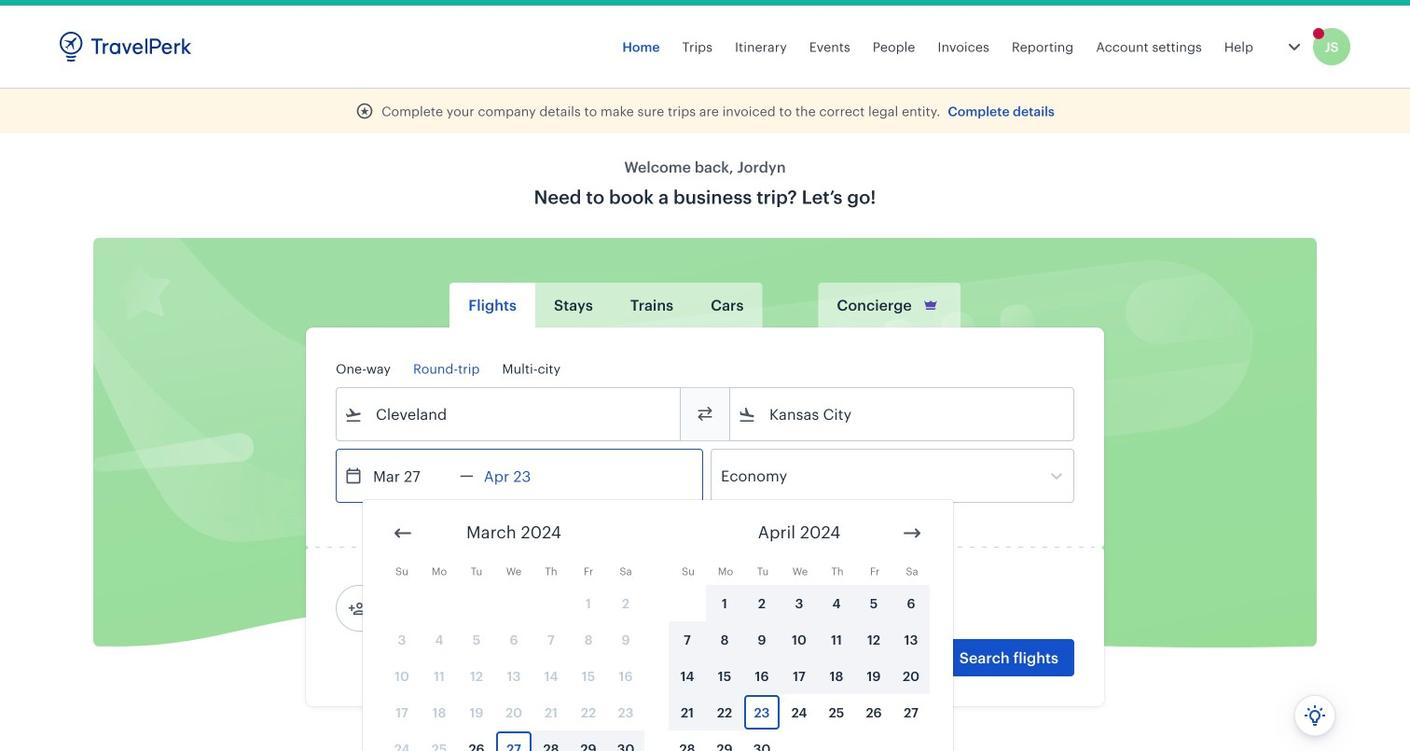 Task type: describe. For each thing, give the bounding box(es) containing it.
To search field
[[757, 399, 1050, 429]]

Add first traveler search field
[[367, 593, 561, 623]]



Task type: locate. For each thing, give the bounding box(es) containing it.
Return text field
[[474, 450, 571, 502]]

calendar application
[[363, 500, 1411, 751]]

From search field
[[363, 399, 656, 429]]

move backward to switch to the previous month. image
[[392, 522, 414, 544]]

Depart text field
[[363, 450, 460, 502]]

move forward to switch to the next month. image
[[901, 522, 924, 544]]



